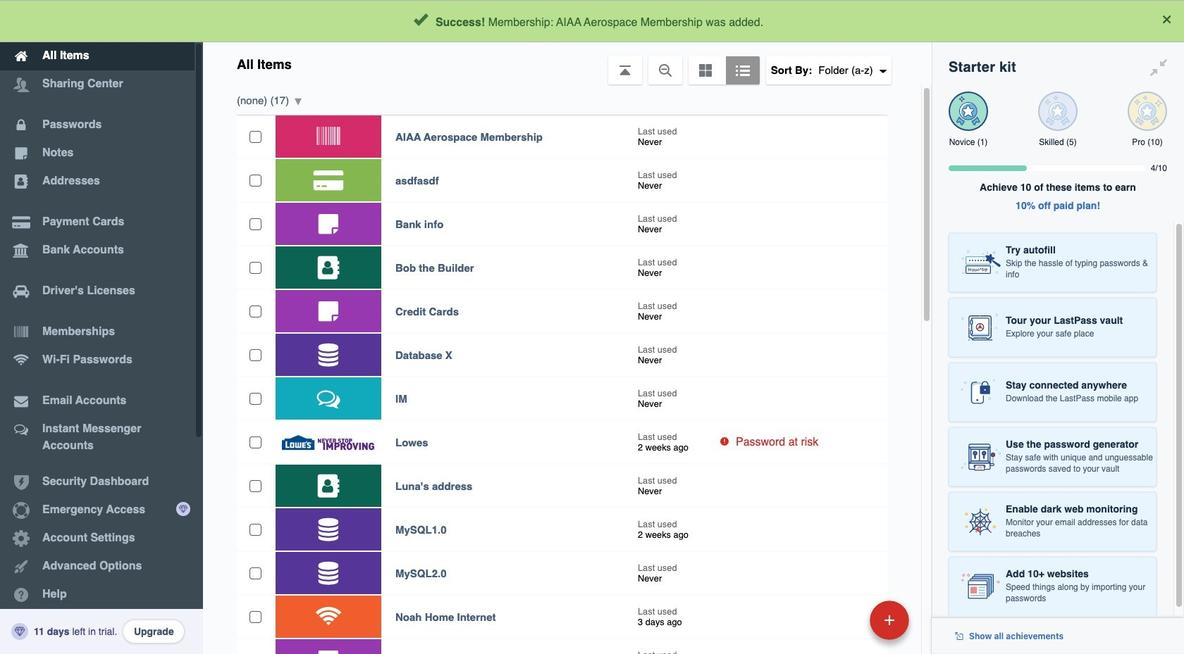 Task type: vqa. For each thing, say whether or not it's contained in the screenshot.
Password Field
no



Task type: describe. For each thing, give the bounding box(es) containing it.
new item navigation
[[773, 597, 918, 655]]

main navigation navigation
[[0, 0, 203, 655]]

Search search field
[[334, 6, 897, 37]]



Task type: locate. For each thing, give the bounding box(es) containing it.
alert
[[0, 0, 1184, 42]]

search my vault text field
[[334, 6, 897, 37]]

vault options navigation
[[203, 42, 932, 85]]

new item element
[[773, 601, 914, 641]]



